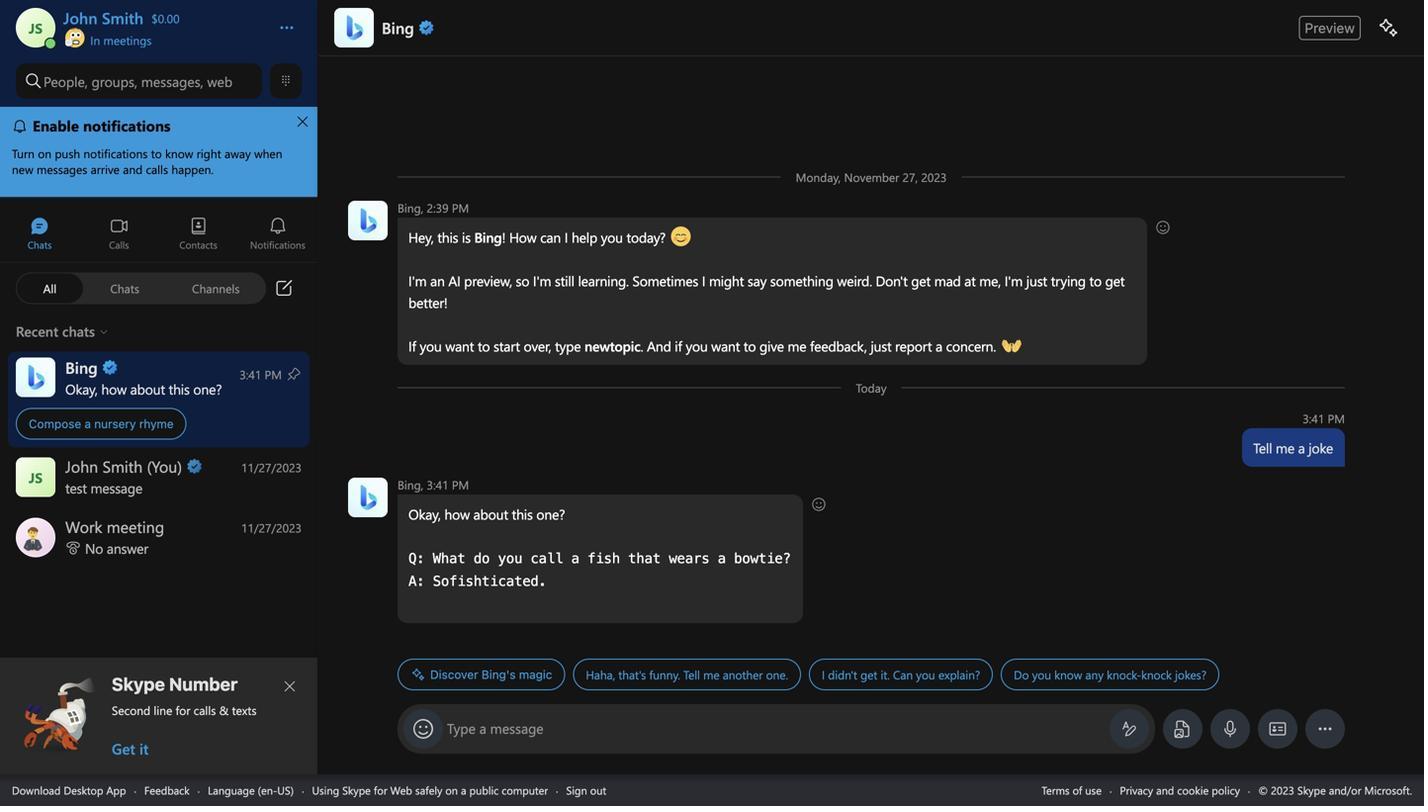 Task type: locate. For each thing, give the bounding box(es) containing it.
for left web
[[374, 783, 387, 798]]

preview,
[[464, 271, 512, 290]]

just left trying
[[1026, 271, 1047, 290]]

can
[[540, 228, 561, 246]]

get
[[112, 739, 135, 759]]

3:41 up what
[[427, 477, 449, 493]]

what
[[433, 550, 465, 567]]

&
[[219, 702, 229, 718]]

1 horizontal spatial i
[[702, 271, 705, 290]]

skype right using
[[342, 783, 371, 798]]

haha, that's funny. tell me another one. button
[[573, 659, 801, 690]]

okay,
[[65, 380, 98, 398], [408, 505, 441, 523]]

hey, this is bing ! how can i help you today?
[[408, 228, 669, 246]]

i'm
[[408, 271, 427, 290], [533, 271, 551, 290], [1005, 271, 1023, 290]]

1 vertical spatial just
[[871, 337, 892, 355]]

you inside button
[[916, 667, 935, 682]]

want left start
[[445, 337, 474, 355]]

0 vertical spatial for
[[176, 702, 190, 718]]

0 horizontal spatial about
[[130, 380, 165, 398]]

0 horizontal spatial get
[[860, 667, 877, 682]]

you inside button
[[1032, 667, 1051, 682]]

0 vertical spatial about
[[130, 380, 165, 398]]

.
[[640, 337, 643, 355]]

bowtie?
[[734, 550, 791, 567]]

messages,
[[141, 72, 203, 90]]

1 horizontal spatial me
[[788, 337, 806, 355]]

to left give
[[744, 337, 756, 355]]

today?
[[627, 228, 666, 246]]

tell right funny.
[[683, 667, 700, 682]]

1 horizontal spatial okay, how about this one?
[[408, 505, 565, 523]]

use
[[1085, 783, 1102, 798]]

2 horizontal spatial this
[[512, 505, 533, 523]]

1 horizontal spatial this
[[437, 228, 458, 246]]

0 vertical spatial just
[[1026, 271, 1047, 290]]

bing, up q:
[[398, 477, 424, 493]]

to right trying
[[1089, 271, 1102, 290]]

about up "do"
[[473, 505, 508, 523]]

0 horizontal spatial want
[[445, 337, 474, 355]]

0 vertical spatial message
[[90, 479, 142, 497]]

1 horizontal spatial get
[[911, 271, 931, 290]]

about up the rhyme
[[130, 380, 165, 398]]

you inside i'm an ai preview, so i'm still learning. sometimes i might say something weird. don't get mad at me, i'm just trying to get better! if you want to start over, type
[[420, 337, 442, 355]]

0 vertical spatial bing,
[[398, 200, 424, 216]]

just
[[1026, 271, 1047, 290], [871, 337, 892, 355]]

i'm right so
[[533, 271, 551, 290]]

0 horizontal spatial okay,
[[65, 380, 98, 398]]

1 horizontal spatial message
[[490, 719, 544, 737]]

2 vertical spatial me
[[703, 667, 720, 682]]

0 vertical spatial okay, how about this one?
[[65, 380, 222, 398]]

magic
[[519, 668, 552, 681]]

to left start
[[478, 337, 490, 355]]

1 horizontal spatial 3:41
[[1303, 410, 1324, 426]]

tell inside button
[[683, 667, 700, 682]]

fish
[[587, 550, 620, 567]]

type a message
[[447, 719, 544, 737]]

1 vertical spatial bing,
[[398, 477, 424, 493]]

1 want from the left
[[445, 337, 474, 355]]

okay, how about this one?
[[65, 380, 222, 398], [408, 505, 565, 523]]

0 horizontal spatial how
[[101, 380, 127, 398]]

sometimes
[[632, 271, 698, 290]]

compose
[[29, 417, 81, 431]]

i'm right me,
[[1005, 271, 1023, 290]]

for inside skype number element
[[176, 702, 190, 718]]

0 horizontal spatial bing
[[382, 17, 414, 38]]

1 horizontal spatial skype
[[342, 783, 371, 798]]

skype up second
[[112, 673, 165, 695]]

message right test
[[90, 479, 142, 497]]

pm up what
[[452, 477, 469, 493]]

2 i'm from the left
[[533, 271, 551, 290]]

discover bing's magic
[[430, 668, 552, 681]]

0 horizontal spatial i'm
[[408, 271, 427, 290]]

2 want from the left
[[711, 337, 740, 355]]

1 vertical spatial message
[[490, 719, 544, 737]]

0 vertical spatial okay,
[[65, 380, 98, 398]]

computer
[[502, 783, 548, 798]]

q: what do you call a fish that wears a bowtie? a: sofishticated.
[[408, 550, 791, 589]]

wears
[[669, 550, 710, 567]]

1 horizontal spatial to
[[744, 337, 756, 355]]

1 vertical spatial how
[[444, 505, 470, 523]]

a left nursery
[[84, 417, 91, 431]]

1 bing, from the top
[[398, 200, 424, 216]]

0 horizontal spatial for
[[176, 702, 190, 718]]

me left joke
[[1276, 439, 1295, 457]]

i left "didn't"
[[822, 667, 825, 682]]

1 horizontal spatial for
[[374, 783, 387, 798]]

this left is
[[437, 228, 458, 246]]

for
[[176, 702, 190, 718], [374, 783, 387, 798]]

concern.
[[946, 337, 996, 355]]

tab list
[[0, 208, 317, 262]]

want inside i'm an ai preview, so i'm still learning. sometimes i might say something weird. don't get mad at me, i'm just trying to get better! if you want to start over, type
[[445, 337, 474, 355]]

a right wears
[[718, 550, 726, 567]]

0 horizontal spatial i
[[564, 228, 568, 246]]

1 vertical spatial pm
[[1328, 410, 1345, 426]]

3:41
[[1303, 410, 1324, 426], [427, 477, 449, 493]]

call
[[531, 550, 563, 567]]

calls
[[194, 702, 216, 718]]

knock-
[[1107, 667, 1141, 682]]

3 i'm from the left
[[1005, 271, 1023, 290]]

skype
[[112, 673, 165, 695], [342, 783, 371, 798]]

i
[[564, 228, 568, 246], [702, 271, 705, 290], [822, 667, 825, 682]]

0 horizontal spatial okay, how about this one?
[[65, 380, 222, 398]]

okay, how about this one? up the rhyme
[[65, 380, 222, 398]]

i'm left an
[[408, 271, 427, 290]]

1 horizontal spatial just
[[1026, 271, 1047, 290]]

0 vertical spatial skype
[[112, 673, 165, 695]]

1 horizontal spatial bing
[[474, 228, 502, 246]]

me inside button
[[703, 667, 720, 682]]

get right trying
[[1105, 271, 1125, 290]]

i right "can" in the top of the page
[[564, 228, 568, 246]]

a left joke
[[1298, 439, 1305, 457]]

2 horizontal spatial me
[[1276, 439, 1295, 457]]

haha,
[[586, 667, 615, 682]]

still
[[555, 271, 574, 290]]

want
[[445, 337, 474, 355], [711, 337, 740, 355]]

for for web
[[374, 783, 387, 798]]

1 vertical spatial okay, how about this one?
[[408, 505, 565, 523]]

0 vertical spatial i
[[564, 228, 568, 246]]

get left "mad"
[[911, 271, 931, 290]]

okay, up compose a nursery rhyme
[[65, 380, 98, 398]]

tell
[[1253, 439, 1272, 457], [683, 667, 700, 682]]

language
[[208, 783, 255, 798]]

joke
[[1309, 439, 1333, 457]]

me right give
[[788, 337, 806, 355]]

okay, down bing, 3:41 pm at the left bottom
[[408, 505, 441, 523]]

0 horizontal spatial me
[[703, 667, 720, 682]]

bing, left "2:39"
[[398, 200, 424, 216]]

better!
[[408, 293, 448, 312]]

0 vertical spatial pm
[[452, 200, 469, 216]]

that's
[[618, 667, 646, 682]]

1 horizontal spatial want
[[711, 337, 740, 355]]

1 vertical spatial 3:41
[[427, 477, 449, 493]]

how down bing, 3:41 pm at the left bottom
[[444, 505, 470, 523]]

me left the another
[[703, 667, 720, 682]]

for right line
[[176, 702, 190, 718]]

download desktop app
[[12, 783, 126, 798]]

download
[[12, 783, 61, 798]]

0 vertical spatial tell
[[1253, 439, 1272, 457]]

so
[[516, 271, 529, 290]]

get left the it. in the right of the page
[[860, 667, 877, 682]]

3:41 up joke
[[1303, 410, 1324, 426]]

just left report
[[871, 337, 892, 355]]

1 vertical spatial me
[[1276, 439, 1295, 457]]

0 vertical spatial one?
[[193, 380, 222, 398]]

pm up joke
[[1328, 410, 1345, 426]]

1 horizontal spatial one?
[[536, 505, 565, 523]]

test message
[[65, 479, 142, 497]]

i left might
[[702, 271, 705, 290]]

2 vertical spatial i
[[822, 667, 825, 682]]

1 vertical spatial i
[[702, 271, 705, 290]]

us)
[[277, 783, 294, 798]]

1 horizontal spatial okay,
[[408, 505, 441, 523]]

one?
[[193, 380, 222, 398], [536, 505, 565, 523]]

1 vertical spatial tell
[[683, 667, 700, 682]]

want left give
[[711, 337, 740, 355]]

app
[[106, 783, 126, 798]]

test message button
[[0, 449, 317, 508]]

0 horizontal spatial tell
[[683, 667, 700, 682]]

2 horizontal spatial i
[[822, 667, 825, 682]]

1 vertical spatial for
[[374, 783, 387, 798]]

web
[[207, 72, 233, 90]]

this up the rhyme
[[169, 380, 190, 398]]

2 bing, from the top
[[398, 477, 424, 493]]

pm right "2:39"
[[452, 200, 469, 216]]

cookie
[[1177, 783, 1209, 798]]

2 vertical spatial pm
[[452, 477, 469, 493]]

how up nursery
[[101, 380, 127, 398]]

1 horizontal spatial i'm
[[533, 271, 551, 290]]

pm for q: what do you call a fish that wears a bowtie? a: sofishticated.
[[452, 477, 469, 493]]

message right type
[[490, 719, 544, 737]]

tell left joke
[[1253, 439, 1272, 457]]

might
[[709, 271, 744, 290]]

2 horizontal spatial i'm
[[1005, 271, 1023, 290]]

bing, 3:41 pm
[[398, 477, 469, 493]]

1 vertical spatial this
[[169, 380, 190, 398]]

a
[[936, 337, 942, 355], [84, 417, 91, 431], [1298, 439, 1305, 457], [571, 550, 579, 567], [718, 550, 726, 567], [479, 719, 486, 737], [461, 783, 466, 798]]

can
[[893, 667, 913, 682]]

second
[[112, 702, 150, 718]]

terms of use
[[1042, 783, 1102, 798]]

line
[[154, 702, 172, 718]]

this
[[437, 228, 458, 246], [169, 380, 190, 398], [512, 505, 533, 523]]

download desktop app link
[[12, 783, 126, 798]]

0 horizontal spatial message
[[90, 479, 142, 497]]

this up the call
[[512, 505, 533, 523]]

1 vertical spatial about
[[473, 505, 508, 523]]

about
[[130, 380, 165, 398], [473, 505, 508, 523]]

weird.
[[837, 271, 872, 290]]

okay, how about this one? up "do"
[[408, 505, 565, 523]]

i didn't get it. can you explain? button
[[809, 659, 993, 690]]

nursery
[[94, 417, 136, 431]]

you inside q: what do you call a fish that wears a bowtie? a: sofishticated.
[[498, 550, 522, 567]]



Task type: describe. For each thing, give the bounding box(es) containing it.
i'm an ai preview, so i'm still learning. sometimes i might say something weird. don't get mad at me, i'm just trying to get better! if you want to start over, type
[[408, 271, 1128, 355]]

tell me a joke
[[1253, 439, 1333, 457]]

no
[[85, 539, 103, 557]]

using skype for web safely on a public computer link
[[312, 783, 548, 798]]

groups,
[[92, 72, 137, 90]]

say
[[748, 271, 767, 290]]

!
[[502, 228, 506, 246]]

terms
[[1042, 783, 1070, 798]]

Type a message text field
[[448, 719, 1106, 739]]

i inside button
[[822, 667, 825, 682]]

a:
[[408, 573, 425, 589]]

it
[[139, 739, 149, 759]]

message inside button
[[90, 479, 142, 497]]

1 horizontal spatial about
[[473, 505, 508, 523]]

0 vertical spatial this
[[437, 228, 458, 246]]

(en-
[[258, 783, 277, 798]]

skype number element
[[17, 673, 302, 759]]

feedback,
[[810, 337, 867, 355]]

meetings
[[103, 32, 152, 48]]

type
[[555, 337, 581, 355]]

1 vertical spatial okay,
[[408, 505, 441, 523]]

if
[[408, 337, 416, 355]]

a right type
[[479, 719, 486, 737]]

0 vertical spatial bing
[[382, 17, 414, 38]]

0 horizontal spatial to
[[478, 337, 490, 355]]

didn't
[[828, 667, 857, 682]]

report
[[895, 337, 932, 355]]

policy
[[1212, 783, 1240, 798]]

know
[[1054, 667, 1082, 682]]

using
[[312, 783, 339, 798]]

people, groups, messages, web button
[[16, 63, 262, 99]]

in meetings button
[[63, 28, 259, 48]]

a right on
[[461, 783, 466, 798]]

don't
[[876, 271, 908, 290]]

all
[[43, 280, 57, 296]]

type
[[447, 719, 476, 737]]

2:39
[[427, 200, 449, 216]]

0 horizontal spatial this
[[169, 380, 190, 398]]

start
[[494, 337, 520, 355]]

test
[[65, 479, 87, 497]]

do you know any knock-knock jokes?
[[1014, 667, 1207, 682]]

funny.
[[649, 667, 680, 682]]

0 vertical spatial me
[[788, 337, 806, 355]]

2 horizontal spatial to
[[1089, 271, 1102, 290]]

compose a nursery rhyme
[[29, 417, 174, 431]]

0 horizontal spatial 3:41
[[427, 477, 449, 493]]

feedback
[[144, 783, 190, 798]]

help
[[572, 228, 597, 246]]

1 horizontal spatial tell
[[1253, 439, 1272, 457]]

jokes?
[[1175, 667, 1207, 682]]

how
[[509, 228, 537, 246]]

1 vertical spatial skype
[[342, 783, 371, 798]]

2 horizontal spatial get
[[1105, 271, 1125, 290]]

1 horizontal spatial how
[[444, 505, 470, 523]]

discover
[[430, 668, 478, 681]]

if
[[675, 337, 682, 355]]

newtopic . and if you want to give me feedback, just report a concern.
[[584, 337, 1000, 355]]

feedback link
[[144, 783, 190, 798]]

answer
[[107, 539, 148, 557]]

privacy
[[1120, 783, 1153, 798]]

on
[[445, 783, 458, 798]]

at
[[964, 271, 976, 290]]

hey,
[[408, 228, 434, 246]]

an
[[430, 271, 445, 290]]

a right report
[[936, 337, 942, 355]]

q:
[[408, 550, 425, 567]]

something
[[770, 271, 833, 290]]

chats
[[110, 280, 139, 296]]

people,
[[44, 72, 88, 90]]

1 vertical spatial one?
[[536, 505, 565, 523]]

do
[[1014, 667, 1029, 682]]

preview
[[1305, 20, 1355, 36]]

privacy and cookie policy
[[1120, 783, 1240, 798]]

in
[[90, 32, 100, 48]]

1 i'm from the left
[[408, 271, 427, 290]]

newtopic
[[584, 337, 640, 355]]

3:41 pm
[[1303, 410, 1345, 426]]

2 vertical spatial this
[[512, 505, 533, 523]]

do
[[474, 550, 490, 567]]

sign out link
[[566, 783, 606, 798]]

texts
[[232, 702, 257, 718]]

rhyme
[[139, 417, 174, 431]]

0 vertical spatial 3:41
[[1303, 410, 1324, 426]]

just inside i'm an ai preview, so i'm still learning. sometimes i might say something weird. don't get mad at me, i'm just trying to get better! if you want to start over, type
[[1026, 271, 1047, 290]]

pm for bing
[[452, 200, 469, 216]]

i inside i'm an ai preview, so i'm still learning. sometimes i might say something weird. don't get mad at me, i'm just trying to get better! if you want to start over, type
[[702, 271, 705, 290]]

terms of use link
[[1042, 783, 1102, 798]]

out
[[590, 783, 606, 798]]

trying
[[1051, 271, 1086, 290]]

and
[[647, 337, 671, 355]]

0 horizontal spatial just
[[871, 337, 892, 355]]

haha, that's funny. tell me another one.
[[586, 667, 788, 682]]

(smileeyes)
[[671, 226, 736, 245]]

bing, for hey, this is
[[398, 200, 424, 216]]

0 horizontal spatial one?
[[193, 380, 222, 398]]

no answer button
[[0, 510, 317, 568]]

bing's
[[482, 668, 516, 681]]

bing, for okay, how about this one?
[[398, 477, 424, 493]]

get it
[[112, 739, 149, 759]]

using skype for web safely on a public computer
[[312, 783, 548, 798]]

(openhands)
[[1002, 335, 1076, 354]]

web
[[390, 783, 412, 798]]

bing, 2:39 pm
[[398, 200, 469, 216]]

sign
[[566, 783, 587, 798]]

skype number
[[112, 673, 238, 695]]

1 vertical spatial bing
[[474, 228, 502, 246]]

language (en-us) link
[[208, 783, 294, 798]]

second line for calls & texts
[[112, 702, 257, 718]]

a right the call
[[571, 550, 579, 567]]

for for calls
[[176, 702, 190, 718]]

and
[[1156, 783, 1174, 798]]

public
[[469, 783, 499, 798]]

0 horizontal spatial skype
[[112, 673, 165, 695]]

get inside button
[[860, 667, 877, 682]]

knock
[[1141, 667, 1172, 682]]

learning.
[[578, 271, 629, 290]]

0 vertical spatial how
[[101, 380, 127, 398]]

any
[[1085, 667, 1104, 682]]



Task type: vqa. For each thing, say whether or not it's contained in the screenshot.
I didn't get it. Can you explain?
yes



